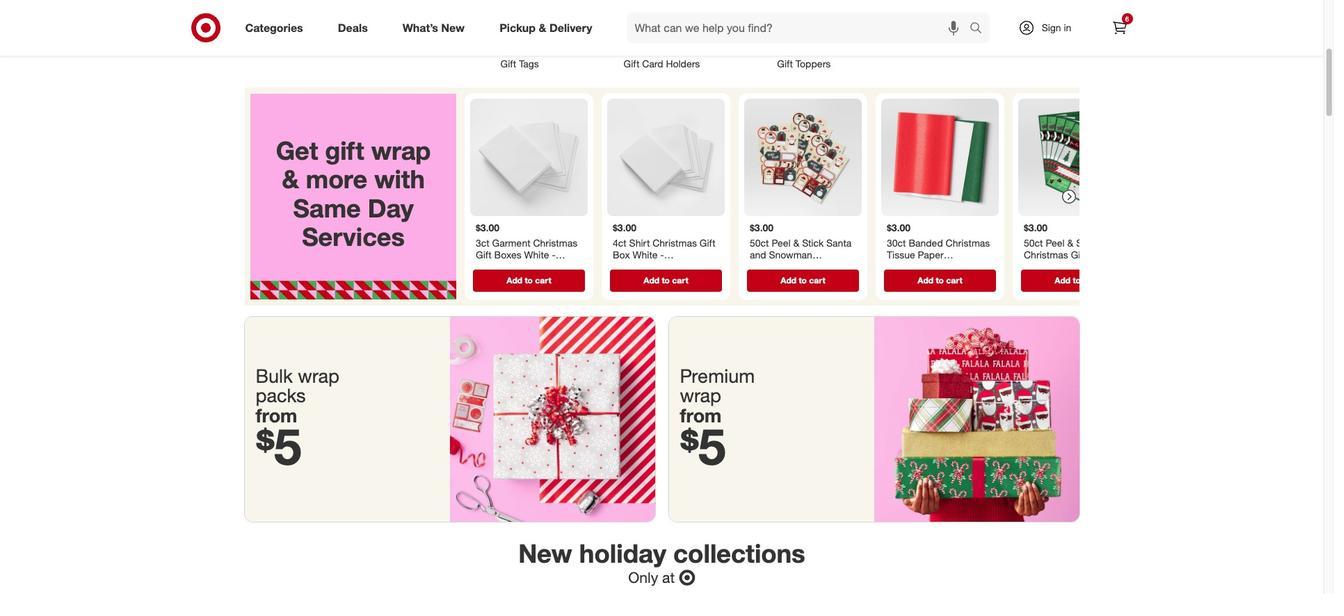 Task type: vqa. For each thing, say whether or not it's contained in the screenshot.
the new holiday collections only at  ﻿◎
yes



Task type: describe. For each thing, give the bounding box(es) containing it.
what's new
[[403, 21, 465, 34]]

from inside the bulk wrap packs from
[[256, 404, 297, 427]]

wrap inside get gift wrap & more with same day services
[[371, 136, 431, 166]]

day
[[368, 193, 413, 223]]

& for get gift wrap & more with same day services
[[282, 165, 299, 194]]

gift inside gift card holders link
[[624, 58, 640, 70]]

gift card holders link
[[591, 0, 733, 71]]

snowman
[[769, 249, 812, 261]]

categories link
[[233, 13, 321, 43]]

wondershop™ inside $3.00 50ct peel & stick santa and snowman christmas gift tag kraft - wondershop™
[[756, 274, 817, 285]]

add to cart for box
[[644, 275, 688, 286]]

- for banded
[[966, 261, 969, 273]]

cart for $3.00 50ct peel & stick santa and snowman christmas gift tag kraft - wondershop™
[[809, 275, 825, 286]]

stick for tag
[[1076, 237, 1098, 249]]

search
[[963, 22, 997, 36]]

holiday
[[579, 538, 667, 570]]

pickup
[[500, 21, 536, 34]]

add to cart button for christmas
[[1021, 270, 1133, 292]]

to for boxes
[[525, 275, 533, 286]]

from inside premium wrap from
[[680, 404, 722, 427]]

boxes
[[494, 249, 521, 261]]

wondershop™ for 30ct banded christmas tissue paper white/green/red - wondershop™
[[887, 274, 947, 285]]

garment
[[492, 237, 530, 249]]

sign in link
[[1007, 13, 1093, 43]]

services
[[302, 222, 404, 252]]

6
[[1126, 15, 1130, 23]]

with
[[374, 165, 425, 194]]

tag inside $3.00 50ct peel & stick christmas gift tag green - wondershop™
[[1089, 249, 1105, 261]]

packs
[[256, 384, 306, 407]]

add to cart button for paper
[[884, 270, 996, 292]]

gift inside $3.00 3ct garment christmas gift boxes white - wondershop™
[[476, 249, 491, 261]]

premium
[[680, 365, 755, 388]]

3ct garment christmas gift boxes white - wondershop™ image
[[470, 99, 588, 216]]

add to cart for paper
[[918, 275, 962, 286]]

50ct peel & stick christmas gift tag green - wondershop™ image
[[1018, 99, 1136, 216]]

add to cart button for santa
[[747, 270, 859, 292]]

bulk
[[256, 365, 293, 388]]

peel for and
[[772, 237, 791, 249]]

add for box
[[644, 275, 659, 286]]

sign
[[1042, 22, 1062, 33]]

$3.00 for $3.00 50ct peel & stick christmas gift tag green - wondershop™
[[1024, 222, 1048, 234]]

tag inside $3.00 50ct peel & stick santa and snowman christmas gift tag kraft - wondershop™
[[815, 261, 830, 273]]

what's new link
[[391, 13, 482, 43]]

30ct
[[887, 237, 906, 249]]

white for shirt
[[633, 249, 658, 261]]

cart for $3.00 4ct shirt christmas gift box white - wondershop™
[[672, 275, 688, 286]]

premium wrap from
[[680, 365, 755, 427]]

tissue
[[887, 249, 915, 261]]

gift card holders
[[624, 58, 700, 70]]

christmas inside $3.00 50ct peel & stick santa and snowman christmas gift tag kraft - wondershop™
[[750, 261, 794, 273]]

kraft
[[833, 261, 854, 273]]

toppers
[[796, 58, 831, 70]]

more
[[306, 165, 367, 194]]

add to cart for santa
[[781, 275, 825, 286]]

card
[[642, 58, 663, 70]]

50ct peel & stick santa and snowman christmas gift tag kraft - wondershop™ image
[[744, 99, 862, 216]]

add to cart for christmas
[[1055, 275, 1100, 286]]

at
[[662, 569, 675, 587]]

holders
[[666, 58, 700, 70]]

- inside $3.00 50ct peel & stick santa and snowman christmas gift tag kraft - wondershop™
[[750, 274, 754, 285]]

sign in
[[1042, 22, 1072, 33]]

add to cart button for box
[[610, 270, 722, 292]]

christmas inside $3.00 50ct peel & stick christmas gift tag green - wondershop™
[[1024, 249, 1068, 261]]

search button
[[963, 13, 997, 46]]

cart for $3.00 3ct garment christmas gift boxes white - wondershop™
[[535, 275, 551, 286]]

- for shirt
[[660, 249, 664, 261]]

gift inside 'gift tags' link
[[501, 58, 516, 70]]

cart for $3.00 50ct peel & stick christmas gift tag green - wondershop™
[[1083, 275, 1100, 286]]

4ct
[[613, 237, 626, 249]]

$5 for premium wrap from
[[680, 417, 726, 477]]

pickup & delivery link
[[488, 13, 610, 43]]

only
[[628, 569, 658, 587]]

wondershop™ for 4ct shirt christmas gift box white - wondershop™
[[613, 261, 673, 273]]

wrap for bulk wrap
[[298, 365, 340, 388]]

wondershop™ for 3ct garment christmas gift boxes white - wondershop™
[[476, 261, 536, 273]]

gift
[[325, 136, 364, 166]]

white/green/red
[[887, 261, 963, 273]]

add for christmas
[[1055, 275, 1071, 286]]

add to cart for boxes
[[506, 275, 551, 286]]

& for $3.00 50ct peel & stick santa and snowman christmas gift tag kraft - wondershop™
[[793, 237, 799, 249]]

$3.00 for $3.00 30ct banded christmas tissue paper white/green/red - wondershop™
[[887, 222, 911, 234]]

new inside new holiday collections only at  ﻿◎
[[519, 538, 572, 570]]

wondershop™ inside $3.00 50ct peel & stick christmas gift tag green - wondershop™
[[1060, 261, 1121, 273]]



Task type: locate. For each thing, give the bounding box(es) containing it.
peel inside $3.00 50ct peel & stick santa and snowman christmas gift tag kraft - wondershop™
[[772, 237, 791, 249]]

$3.00 for $3.00 3ct garment christmas gift boxes white - wondershop™
[[476, 222, 499, 234]]

4 $3.00 from the left
[[887, 222, 911, 234]]

peel for gift
[[1046, 237, 1065, 249]]

from
[[256, 404, 297, 427], [680, 404, 722, 427]]

from down premium
[[680, 404, 722, 427]]

1 stick from the left
[[802, 237, 824, 249]]

5 $3.00 from the left
[[1024, 222, 1048, 234]]

gift
[[501, 58, 516, 70], [624, 58, 640, 70], [777, 58, 793, 70], [700, 237, 715, 249], [476, 249, 491, 261], [1071, 249, 1087, 261], [797, 261, 813, 273]]

1 horizontal spatial wrap
[[371, 136, 431, 166]]

$3.00 50ct peel & stick christmas gift tag green - wondershop™
[[1024, 222, 1121, 273]]

1 horizontal spatial tag
[[1089, 249, 1105, 261]]

- down and
[[750, 274, 754, 285]]

1 from from the left
[[256, 404, 297, 427]]

2 white from the left
[[633, 249, 658, 261]]

2 peel from the left
[[1046, 237, 1065, 249]]

banded
[[909, 237, 943, 249]]

add down $3.00 4ct shirt christmas gift box white - wondershop™ at the top of the page
[[644, 275, 659, 286]]

stick
[[802, 237, 824, 249], [1076, 237, 1098, 249]]

$3.00 4ct shirt christmas gift box white - wondershop™
[[613, 222, 715, 273]]

0 horizontal spatial 50ct
[[750, 237, 769, 249]]

4 cart from the left
[[946, 275, 962, 286]]

add
[[506, 275, 522, 286], [644, 275, 659, 286], [781, 275, 796, 286], [918, 275, 934, 286], [1055, 275, 1071, 286]]

peel
[[772, 237, 791, 249], [1046, 237, 1065, 249]]

santa
[[826, 237, 852, 249]]

new inside what's new link
[[441, 21, 465, 34]]

2 stick from the left
[[1076, 237, 1098, 249]]

add to cart down the snowman
[[781, 275, 825, 286]]

pickup & delivery
[[500, 21, 593, 34]]

bulk wrap packs from
[[256, 365, 340, 427]]

stick inside $3.00 50ct peel & stick christmas gift tag green - wondershop™
[[1076, 237, 1098, 249]]

add for boxes
[[506, 275, 522, 286]]

3 add to cart button from the left
[[747, 270, 859, 292]]

gift tags link
[[449, 0, 591, 71]]

4ct shirt christmas gift box white - wondershop™ image
[[607, 99, 725, 216]]

to down white/green/red
[[936, 275, 944, 286]]

$3.00 up 4ct
[[613, 222, 636, 234]]

add for santa
[[781, 275, 796, 286]]

4 to from the left
[[936, 275, 944, 286]]

1 horizontal spatial stick
[[1076, 237, 1098, 249]]

- right white/green/red
[[966, 261, 969, 273]]

5 add to cart button from the left
[[1021, 270, 1133, 292]]

add to cart button for boxes
[[473, 270, 585, 292]]

2 50ct from the left
[[1024, 237, 1043, 249]]

wondershop™ down boxes
[[476, 261, 536, 273]]

0 horizontal spatial white
[[524, 249, 549, 261]]

wondershop™ down "shirt"
[[613, 261, 673, 273]]

$3.00 30ct banded christmas tissue paper white/green/red - wondershop™
[[887, 222, 990, 285]]

get
[[276, 136, 318, 166]]

christmas up the green
[[1024, 249, 1068, 261]]

to down $3.00 50ct peel & stick christmas gift tag green - wondershop™
[[1073, 275, 1081, 286]]

﻿◎
[[679, 569, 696, 587]]

add down $3.00 50ct peel & stick christmas gift tag green - wondershop™
[[1055, 275, 1071, 286]]

christmas inside $3.00 4ct shirt christmas gift box white - wondershop™
[[652, 237, 697, 249]]

box
[[613, 249, 630, 261]]

5 to from the left
[[1073, 275, 1081, 286]]

1 horizontal spatial new
[[519, 538, 572, 570]]

50ct for 50ct peel & stick christmas gift tag green - wondershop™
[[1024, 237, 1043, 249]]

wondershop™
[[476, 261, 536, 273], [613, 261, 673, 273], [1060, 261, 1121, 273], [756, 274, 817, 285], [887, 274, 947, 285]]

stick for snowman
[[802, 237, 824, 249]]

3 cart from the left
[[809, 275, 825, 286]]

peel up the snowman
[[772, 237, 791, 249]]

christmas for banded
[[946, 237, 990, 249]]

christmas down and
[[750, 261, 794, 273]]

0 horizontal spatial peel
[[772, 237, 791, 249]]

to down $3.00 3ct garment christmas gift boxes white - wondershop™
[[525, 275, 533, 286]]

white for garment
[[524, 249, 549, 261]]

5 add from the left
[[1055, 275, 1071, 286]]

2 $5 from the left
[[680, 417, 726, 477]]

4 add to cart button from the left
[[884, 270, 996, 292]]

in
[[1064, 22, 1072, 33]]

-
[[552, 249, 556, 261], [660, 249, 664, 261], [966, 261, 969, 273], [1053, 261, 1057, 273], [750, 274, 754, 285]]

$5 for bulk wrap packs from
[[256, 417, 302, 477]]

peel up the green
[[1046, 237, 1065, 249]]

0 horizontal spatial new
[[441, 21, 465, 34]]

1 vertical spatial new
[[519, 538, 572, 570]]

white inside $3.00 4ct shirt christmas gift box white - wondershop™
[[633, 249, 658, 261]]

white down "shirt"
[[633, 249, 658, 261]]

$3.00 3ct garment christmas gift boxes white - wondershop™
[[476, 222, 577, 273]]

2 horizontal spatial wrap
[[680, 384, 722, 407]]

1 $5 from the left
[[256, 417, 302, 477]]

stick inside $3.00 50ct peel & stick santa and snowman christmas gift tag kraft - wondershop™
[[802, 237, 824, 249]]

new holiday collections only at  ﻿◎
[[519, 538, 806, 587]]

& for $3.00 50ct peel & stick christmas gift tag green - wondershop™
[[1067, 237, 1074, 249]]

to for christmas
[[1073, 275, 1081, 286]]

christmas right garment
[[533, 237, 577, 249]]

1 add to cart from the left
[[506, 275, 551, 286]]

add down the snowman
[[781, 275, 796, 286]]

christmas for shirt
[[652, 237, 697, 249]]

3 $3.00 from the left
[[750, 222, 773, 234]]

new
[[441, 21, 465, 34], [519, 538, 572, 570]]

gift inside $3.00 50ct peel & stick santa and snowman christmas gift tag kraft - wondershop™
[[797, 261, 813, 273]]

2 to from the left
[[662, 275, 670, 286]]

2 add from the left
[[644, 275, 659, 286]]

peel inside $3.00 50ct peel & stick christmas gift tag green - wondershop™
[[1046, 237, 1065, 249]]

3 add from the left
[[781, 275, 796, 286]]

delivery
[[550, 21, 593, 34]]

0 horizontal spatial from
[[256, 404, 297, 427]]

5 cart from the left
[[1083, 275, 1100, 286]]

- for garment
[[552, 249, 556, 261]]

4 add to cart from the left
[[918, 275, 962, 286]]

to for paper
[[936, 275, 944, 286]]

gift inside $3.00 4ct shirt christmas gift box white - wondershop™
[[700, 237, 715, 249]]

cart down $3.00 50ct peel & stick christmas gift tag green - wondershop™
[[1083, 275, 1100, 286]]

0 horizontal spatial stick
[[802, 237, 824, 249]]

$3.00 inside $3.00 50ct peel & stick santa and snowman christmas gift tag kraft - wondershop™
[[750, 222, 773, 234]]

wrap for premium
[[680, 384, 722, 407]]

gift toppers link
[[733, 0, 875, 71]]

- inside $3.00 3ct garment christmas gift boxes white - wondershop™
[[552, 249, 556, 261]]

50ct up the green
[[1024, 237, 1043, 249]]

0 horizontal spatial $5
[[256, 417, 302, 477]]

$3.00 inside $3.00 30ct banded christmas tissue paper white/green/red - wondershop™
[[887, 222, 911, 234]]

shirt
[[629, 237, 650, 249]]

to for santa
[[799, 275, 807, 286]]

cart down white/green/red
[[946, 275, 962, 286]]

add for paper
[[918, 275, 934, 286]]

add to cart
[[506, 275, 551, 286], [644, 275, 688, 286], [781, 275, 825, 286], [918, 275, 962, 286], [1055, 275, 1100, 286]]

carousel region
[[245, 88, 1142, 317]]

1 horizontal spatial $5
[[680, 417, 726, 477]]

wrap inside premium wrap from
[[680, 384, 722, 407]]

$3.00 up the green
[[1024, 222, 1048, 234]]

& inside $3.00 50ct peel & stick santa and snowman christmas gift tag kraft - wondershop™
[[793, 237, 799, 249]]

5 add to cart from the left
[[1055, 275, 1100, 286]]

add down boxes
[[506, 275, 522, 286]]

and
[[750, 249, 766, 261]]

$3.00 inside $3.00 50ct peel & stick christmas gift tag green - wondershop™
[[1024, 222, 1048, 234]]

add to cart down $3.00 50ct peel & stick christmas gift tag green - wondershop™
[[1055, 275, 1100, 286]]

50ct up and
[[750, 237, 769, 249]]

0 horizontal spatial tag
[[815, 261, 830, 273]]

2 from from the left
[[680, 404, 722, 427]]

- right the green
[[1053, 261, 1057, 273]]

0 vertical spatial new
[[441, 21, 465, 34]]

50ct for 50ct peel & stick santa and snowman christmas gift tag kraft - wondershop™
[[750, 237, 769, 249]]

1 horizontal spatial 50ct
[[1024, 237, 1043, 249]]

same
[[293, 193, 361, 223]]

- inside $3.00 30ct banded christmas tissue paper white/green/red - wondershop™
[[966, 261, 969, 273]]

$3.00 up 30ct
[[887, 222, 911, 234]]

1 horizontal spatial peel
[[1046, 237, 1065, 249]]

4 add from the left
[[918, 275, 934, 286]]

white inside $3.00 3ct garment christmas gift boxes white - wondershop™
[[524, 249, 549, 261]]

1 $3.00 from the left
[[476, 222, 499, 234]]

- inside $3.00 50ct peel & stick christmas gift tag green - wondershop™
[[1053, 261, 1057, 273]]

to
[[525, 275, 533, 286], [662, 275, 670, 286], [799, 275, 807, 286], [936, 275, 944, 286], [1073, 275, 1081, 286]]

1 horizontal spatial white
[[633, 249, 658, 261]]

$3.00 for $3.00 50ct peel & stick santa and snowman christmas gift tag kraft - wondershop™
[[750, 222, 773, 234]]

tags
[[519, 58, 539, 70]]

what's
[[403, 21, 438, 34]]

add to cart button
[[473, 270, 585, 292], [610, 270, 722, 292], [747, 270, 859, 292], [884, 270, 996, 292], [1021, 270, 1133, 292]]

1 cart from the left
[[535, 275, 551, 286]]

- inside $3.00 4ct shirt christmas gift box white - wondershop™
[[660, 249, 664, 261]]

get gift wrap & more with same day services
[[276, 136, 431, 252]]

3 to from the left
[[799, 275, 807, 286]]

deals link
[[326, 13, 385, 43]]

wondershop™ inside $3.00 3ct garment christmas gift boxes white - wondershop™
[[476, 261, 536, 273]]

$3.00 for $3.00 4ct shirt christmas gift box white - wondershop™
[[613, 222, 636, 234]]

3 add to cart from the left
[[781, 275, 825, 286]]

- right boxes
[[552, 249, 556, 261]]

gift inside gift toppers link
[[777, 58, 793, 70]]

christmas for garment
[[533, 237, 577, 249]]

$3.00 up and
[[750, 222, 773, 234]]

white
[[524, 249, 549, 261], [633, 249, 658, 261]]

christmas right "shirt"
[[652, 237, 697, 249]]

6 link
[[1105, 13, 1135, 43]]

2 add to cart button from the left
[[610, 270, 722, 292]]

to down $3.00 4ct shirt christmas gift box white - wondershop™ at the top of the page
[[662, 275, 670, 286]]

$3.00 50ct peel & stick santa and snowman christmas gift tag kraft - wondershop™
[[750, 222, 854, 285]]

add to cart down $3.00 4ct shirt christmas gift box white - wondershop™ at the top of the page
[[644, 275, 688, 286]]

cart for $3.00 30ct banded christmas tissue paper white/green/red - wondershop™
[[946, 275, 962, 286]]

gift toppers
[[777, 58, 831, 70]]

1 horizontal spatial from
[[680, 404, 722, 427]]

& inside $3.00 50ct peel & stick christmas gift tag green - wondershop™
[[1067, 237, 1074, 249]]

cart
[[535, 275, 551, 286], [672, 275, 688, 286], [809, 275, 825, 286], [946, 275, 962, 286], [1083, 275, 1100, 286]]

3ct
[[476, 237, 489, 249]]

$3.00 inside $3.00 4ct shirt christmas gift box white - wondershop™
[[613, 222, 636, 234]]

2 $3.00 from the left
[[613, 222, 636, 234]]

wrap inside the bulk wrap packs from
[[298, 365, 340, 388]]

wrap
[[371, 136, 431, 166], [298, 365, 340, 388], [680, 384, 722, 407]]

$3.00 up '3ct'
[[476, 222, 499, 234]]

1 peel from the left
[[772, 237, 791, 249]]

wondershop™ down white/green/red
[[887, 274, 947, 285]]

1 to from the left
[[525, 275, 533, 286]]

30ct banded christmas tissue paper white/green/red - wondershop™ image
[[881, 99, 999, 216]]

gift inside $3.00 50ct peel & stick christmas gift tag green - wondershop™
[[1071, 249, 1087, 261]]

add to cart down white/green/red
[[918, 275, 962, 286]]

wondershop™ down the snowman
[[756, 274, 817, 285]]

christmas inside $3.00 3ct garment christmas gift boxes white - wondershop™
[[533, 237, 577, 249]]

gift tags
[[501, 58, 539, 70]]

deals
[[338, 21, 368, 34]]

to for box
[[662, 275, 670, 286]]

christmas inside $3.00 30ct banded christmas tissue paper white/green/red - wondershop™
[[946, 237, 990, 249]]

- right box
[[660, 249, 664, 261]]

&
[[539, 21, 547, 34], [282, 165, 299, 194], [793, 237, 799, 249], [1067, 237, 1074, 249]]

wondershop™ inside $3.00 30ct banded christmas tissue paper white/green/red - wondershop™
[[887, 274, 947, 285]]

christmas right banded
[[946, 237, 990, 249]]

1 50ct from the left
[[750, 237, 769, 249]]

2 add to cart from the left
[[644, 275, 688, 286]]

wondershop™ inside $3.00 4ct shirt christmas gift box white - wondershop™
[[613, 261, 673, 273]]

wondershop™ right the green
[[1060, 261, 1121, 273]]

What can we help you find? suggestions appear below search field
[[627, 13, 973, 43]]

cart down $3.00 4ct shirt christmas gift box white - wondershop™ at the top of the page
[[672, 275, 688, 286]]

to down the snowman
[[799, 275, 807, 286]]

$3.00 inside $3.00 3ct garment christmas gift boxes white - wondershop™
[[476, 222, 499, 234]]

50ct inside $3.00 50ct peel & stick christmas gift tag green - wondershop™
[[1024, 237, 1043, 249]]

50ct
[[750, 237, 769, 249], [1024, 237, 1043, 249]]

white down garment
[[524, 249, 549, 261]]

1 add to cart button from the left
[[473, 270, 585, 292]]

1 add from the left
[[506, 275, 522, 286]]

$5
[[256, 417, 302, 477], [680, 417, 726, 477]]

1 white from the left
[[524, 249, 549, 261]]

& inside get gift wrap & more with same day services
[[282, 165, 299, 194]]

cart down $3.00 3ct garment christmas gift boxes white - wondershop™
[[535, 275, 551, 286]]

0 horizontal spatial wrap
[[298, 365, 340, 388]]

green
[[1024, 261, 1051, 273]]

from down bulk
[[256, 404, 297, 427]]

2 cart from the left
[[672, 275, 688, 286]]

tag
[[1089, 249, 1105, 261], [815, 261, 830, 273]]

collections
[[674, 538, 806, 570]]

paper
[[918, 249, 944, 261]]

50ct inside $3.00 50ct peel & stick santa and snowman christmas gift tag kraft - wondershop™
[[750, 237, 769, 249]]

cart down the snowman
[[809, 275, 825, 286]]

$3.00
[[476, 222, 499, 234], [613, 222, 636, 234], [750, 222, 773, 234], [887, 222, 911, 234], [1024, 222, 1048, 234]]

add to cart down $3.00 3ct garment christmas gift boxes white - wondershop™
[[506, 275, 551, 286]]

christmas
[[533, 237, 577, 249], [652, 237, 697, 249], [946, 237, 990, 249], [1024, 249, 1068, 261], [750, 261, 794, 273]]

add down white/green/red
[[918, 275, 934, 286]]

categories
[[245, 21, 303, 34]]



